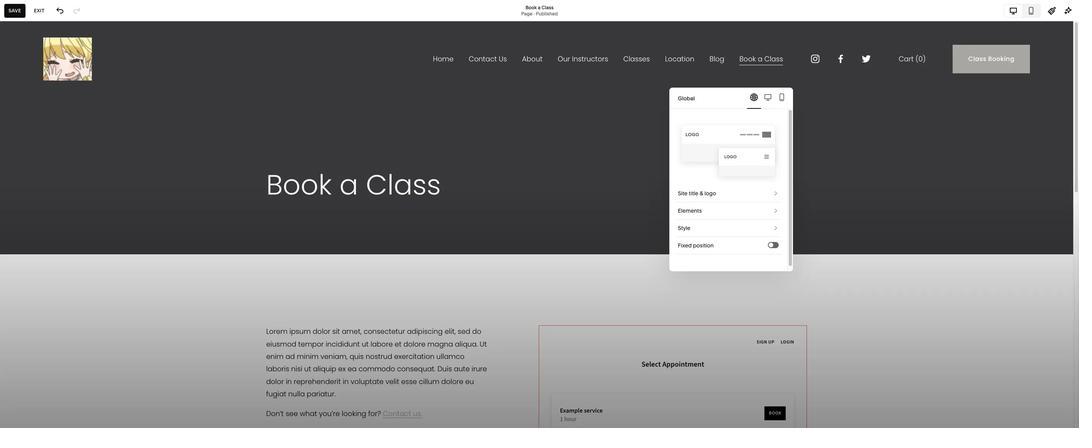 Task type: vqa. For each thing, say whether or not it's contained in the screenshot.
rightmost Book
yes



Task type: locate. For each thing, give the bounding box(es) containing it.
website
[[13, 358, 34, 365]]

a for book a class page · published
[[538, 4, 541, 10]]

·
[[534, 11, 535, 16]]

tab list
[[1005, 4, 1041, 17], [747, 88, 789, 109]]

Fixed position checkbox
[[769, 243, 774, 248]]

don't
[[84, 249, 96, 254]]

elements
[[678, 208, 702, 215]]

utilities
[[13, 326, 35, 333]]

home down save
[[15, 14, 30, 20]]

version
[[13, 379, 29, 385]]

1 vertical spatial linked
[[52, 282, 65, 287]]

these
[[13, 242, 26, 248]]

demo right the blog
[[42, 184, 55, 190]]

is
[[66, 282, 69, 287]]

0 vertical spatial class
[[542, 4, 554, 10]]

1 horizontal spatial linked
[[52, 282, 65, 287]]

global
[[678, 95, 695, 102]]

0 vertical spatial not
[[13, 226, 23, 234]]

not left is
[[43, 282, 51, 287]]

position
[[693, 242, 714, 249]]

pages
[[13, 36, 45, 49], [33, 341, 49, 348]]

site
[[678, 190, 688, 197]]

pages up main navigation
[[13, 36, 45, 49]]

class up published
[[542, 4, 554, 10]]

demo for blog
[[42, 184, 55, 190]]

book for book a class page · published
[[526, 4, 537, 10]]

not linked
[[13, 226, 44, 234]]

1 horizontal spatial not
[[43, 282, 51, 287]]

disabled
[[96, 242, 116, 248]]

home for home
[[15, 14, 30, 20]]

demo for home
[[46, 82, 59, 88]]

1 vertical spatial demo
[[42, 184, 55, 190]]

save button
[[4, 4, 25, 18]]

not up these
[[13, 226, 23, 234]]

home button
[[0, 9, 38, 26]]

0 horizontal spatial book
[[27, 201, 41, 208]]

home inside button
[[15, 14, 30, 20]]

0 horizontal spatial not
[[13, 226, 23, 234]]

home down main navigation
[[27, 82, 43, 89]]

0 horizontal spatial class
[[46, 201, 60, 208]]

0 vertical spatial book
[[526, 4, 537, 10]]

not
[[13, 226, 23, 234], [43, 282, 51, 287]]

1 horizontal spatial class
[[542, 4, 554, 10]]

linked
[[25, 226, 44, 234], [52, 282, 65, 287]]

class for book a class
[[46, 201, 60, 208]]

class inside book a class button
[[46, 201, 60, 208]]

main
[[13, 64, 27, 72]]

a down the blog demo
[[42, 201, 45, 208]]

0 vertical spatial demo
[[46, 82, 59, 88]]

blog
[[27, 184, 39, 191]]

blog demo
[[27, 184, 55, 191]]

global button
[[670, 88, 793, 109]]

pages up tools
[[33, 341, 49, 348]]

0 vertical spatial pages
[[13, 36, 45, 49]]

book for book a class
[[27, 201, 41, 208]]

system pages
[[13, 341, 49, 348]]

tools
[[35, 358, 48, 365]]

1 vertical spatial class
[[46, 201, 60, 208]]

class for book a class page · published
[[542, 4, 554, 10]]

1 vertical spatial tab list
[[747, 88, 789, 109]]

linked left is
[[52, 282, 65, 287]]

page
[[522, 11, 533, 16]]

0 vertical spatial linked
[[25, 226, 44, 234]]

book up ·
[[526, 4, 537, 10]]

0 vertical spatial a
[[538, 4, 541, 10]]

class inside book a class page · published
[[542, 4, 554, 10]]

book down the blog
[[27, 201, 41, 208]]

learn more link
[[46, 261, 71, 267]]

1 vertical spatial a
[[42, 201, 45, 208]]

book a class button
[[0, 196, 126, 213]]

linked for not linked is empty
[[52, 282, 65, 287]]

a for book a class
[[42, 201, 45, 208]]

are
[[42, 242, 49, 248]]

book inside book a class page · published
[[526, 4, 537, 10]]

1 horizontal spatial book
[[526, 4, 537, 10]]

logo
[[705, 190, 716, 197]]

global image
[[750, 93, 759, 102]]

website tools button
[[13, 353, 114, 370]]

1 vertical spatial not
[[43, 282, 51, 287]]

class
[[542, 4, 554, 10], [46, 201, 60, 208]]

0 vertical spatial tab list
[[1005, 4, 1041, 17]]

a up published
[[538, 4, 541, 10]]

0 horizontal spatial linked
[[25, 226, 44, 234]]

1 vertical spatial book
[[27, 201, 41, 208]]

fixed
[[678, 242, 692, 249]]

learn more
[[46, 261, 71, 267]]

a inside book a class page · published
[[538, 4, 541, 10]]

0 vertical spatial home
[[15, 14, 30, 20]]

home
[[15, 14, 30, 20], [27, 82, 43, 89]]

desktop image
[[764, 93, 773, 102]]

a inside button
[[42, 201, 45, 208]]

demo inside the blog demo
[[42, 184, 55, 190]]

book
[[526, 4, 537, 10], [27, 201, 41, 208]]

0 horizontal spatial a
[[42, 201, 45, 208]]

1 vertical spatial pages
[[33, 341, 49, 348]]

demo down navigation
[[46, 82, 59, 88]]

demo
[[46, 82, 59, 88], [42, 184, 55, 190]]

class down the blog demo
[[46, 201, 60, 208]]

demo inside home demo
[[46, 82, 59, 88]]

1 horizontal spatial a
[[538, 4, 541, 10]]

not linked is empty
[[43, 282, 83, 287]]

fixed position
[[678, 242, 714, 249]]

the
[[18, 255, 25, 261]]

or
[[13, 249, 17, 254]]

book inside button
[[27, 201, 41, 208]]

1 vertical spatial home
[[27, 82, 43, 89]]

linked up pages
[[25, 226, 44, 234]]

a
[[538, 4, 541, 10], [42, 201, 45, 208]]



Task type: describe. For each thing, give the bounding box(es) containing it.
unless
[[65, 242, 79, 248]]

home for home demo
[[27, 82, 43, 89]]

website tools
[[13, 358, 48, 365]]

also
[[95, 255, 104, 261]]

learn
[[46, 261, 59, 267]]

exit button
[[30, 4, 49, 18]]

search
[[51, 255, 66, 261]]

linked for not linked
[[25, 226, 44, 234]]

exit
[[34, 8, 45, 13]]

more
[[60, 261, 71, 267]]

pages
[[27, 242, 41, 248]]

site title & logo
[[678, 190, 716, 197]]

&
[[700, 190, 704, 197]]

main navigation
[[13, 64, 61, 72]]

navigation.
[[26, 255, 50, 261]]

empty
[[70, 282, 83, 287]]

them.
[[33, 261, 45, 267]]

published
[[536, 11, 558, 16]]

mobile image
[[778, 93, 787, 102]]

version 7.1
[[13, 379, 35, 385]]

not for not linked is empty
[[43, 282, 51, 287]]

in
[[13, 255, 17, 261]]

add a new page to the "not linked" navigation group image
[[95, 225, 103, 234]]

style
[[678, 225, 691, 232]]

pages inside system pages "button"
[[33, 341, 49, 348]]

protected,
[[42, 249, 64, 254]]

system
[[13, 341, 32, 348]]

0 horizontal spatial tab list
[[747, 88, 789, 109]]

1 horizontal spatial tab list
[[1005, 4, 1041, 17]]

public
[[50, 242, 64, 248]]

they
[[74, 249, 83, 254]]

password-
[[18, 249, 42, 254]]

title
[[689, 190, 699, 197]]

not for not linked
[[13, 226, 23, 234]]

book a class page · published
[[522, 4, 558, 16]]

home demo
[[27, 82, 59, 89]]

navigation
[[29, 64, 61, 72]]

can
[[86, 255, 94, 261]]

they're
[[80, 242, 95, 248]]

save
[[9, 8, 21, 13]]

appear
[[97, 249, 112, 254]]

system pages button
[[13, 336, 114, 353]]

discover
[[13, 261, 32, 267]]

these pages are public unless they're disabled or password-protected, but they don't appear in the navigation. search engines can also discover them.
[[13, 242, 116, 267]]

7.1
[[30, 379, 35, 385]]

book a class
[[27, 201, 60, 208]]

engines
[[67, 255, 85, 261]]

but
[[66, 249, 73, 254]]



